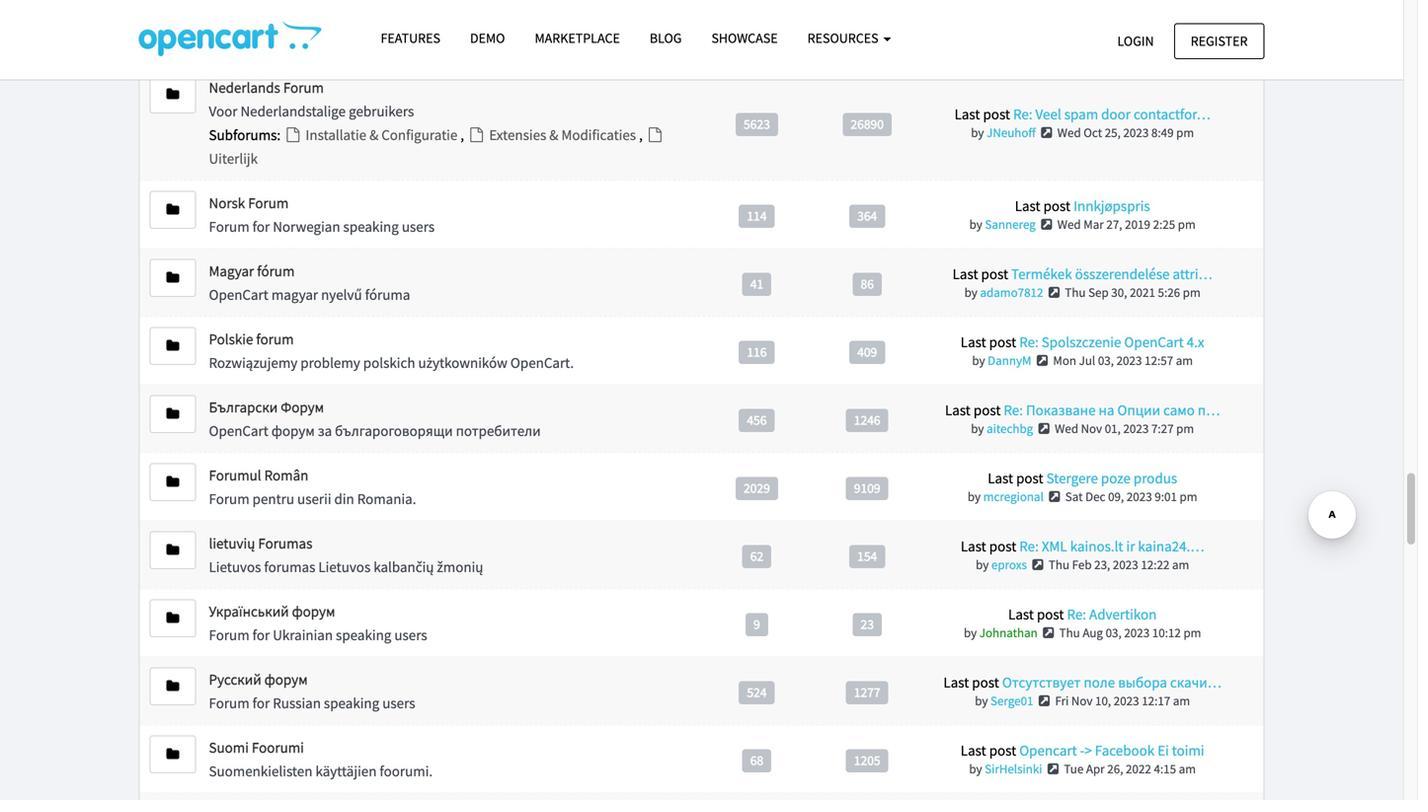 Task type: vqa. For each thing, say whether or not it's contained in the screenshot.
OpenCart®
no



Task type: describe. For each thing, give the bounding box(es) containing it.
door
[[1101, 105, 1131, 123]]

524
[[747, 684, 767, 701]]

by dannym
[[972, 352, 1031, 369]]

pm for innkjøpspris
[[1178, 216, 1196, 232]]

users for forum for ukrainian speaking users
[[394, 626, 427, 645]]

1 vertical spatial oct
[[1084, 124, 1102, 141]]

re: показване на опции само п… link
[[1004, 401, 1220, 420]]

by for last post re: показване на опции само п…
[[971, 421, 984, 437]]

spolszczenie
[[1042, 333, 1121, 351]]

mcregional link
[[983, 489, 1044, 505]]

ei
[[1158, 742, 1169, 760]]

sat dec 09, 2023 9:01 pm
[[1065, 489, 1197, 505]]

last for last post re: xml kainos.lt ir kaina24.…
[[961, 537, 986, 556]]

polskich
[[363, 353, 415, 372]]

456
[[747, 412, 767, 429]]

21,
[[1090, 32, 1106, 49]]

features
[[381, 29, 440, 47]]

forumul român forum pentru userii din romania.
[[209, 466, 416, 508]]

український форум link
[[209, 602, 335, 621]]

2 lietuvos from the left
[[318, 558, 371, 577]]

1205
[[854, 752, 880, 769]]

magyar fórum opencart magyar nyelvű fóruma
[[209, 262, 410, 304]]

aug
[[1083, 625, 1103, 641]]

opencart for български форум opencart форум за българоговорящи потребители
[[209, 422, 268, 440]]

sirhelsinki
[[985, 761, 1042, 778]]

русский форум image
[[166, 680, 179, 694]]

український форум forum for ukrainian speaking users
[[209, 602, 427, 645]]

wed for re: veel spam door contactfor…
[[1057, 124, 1081, 141]]

re: for re: veel spam door contactfor…
[[1013, 105, 1033, 123]]

magyar fórum image
[[166, 271, 179, 285]]

norsk forum image
[[166, 203, 179, 217]]

by aitechbg
[[971, 421, 1033, 437]]

3486
[[854, 24, 880, 40]]

pm for termékek összerendelése attri…
[[1183, 284, 1201, 301]]

termékek
[[1011, 265, 1072, 283]]

pm for re: advertikon
[[1183, 625, 1201, 641]]

форум for русский форум
[[264, 670, 308, 689]]

116
[[747, 344, 767, 360]]

kainos.lt
[[1070, 537, 1123, 556]]

wed nov 01, 2023 7:27 pm
[[1055, 421, 1194, 437]]

nederlands
[[209, 78, 280, 97]]

din
[[334, 490, 354, 508]]

1 vertical spatial sat
[[1065, 489, 1083, 505]]

forum right the norsk
[[248, 193, 289, 212]]

installatie & configuratie link
[[284, 125, 460, 144]]

am for facebook
[[1179, 761, 1196, 778]]

view the latest post image for stergere poze produs
[[1046, 491, 1063, 504]]

użytkowników
[[418, 353, 508, 372]]

lietuvių forumas image
[[166, 544, 179, 557]]

oct inside "opencart 3.0.3.8 och shipmond… sat oct 21, 2023 3:40 am"
[[1069, 32, 1088, 49]]

re: for re: xml kainos.lt ir kaina24.…
[[1019, 537, 1039, 556]]

1 vertical spatial opencart
[[1124, 333, 1184, 351]]

till
[[252, 33, 269, 52]]

русский форум forum for russian speaking users
[[209, 670, 415, 713]]

am for ir
[[1172, 557, 1189, 573]]

forumul român image
[[166, 475, 179, 489]]

forum for український форум
[[209, 626, 249, 645]]

register
[[1191, 32, 1248, 50]]

dannym link
[[988, 352, 1031, 369]]

subforums:
[[209, 125, 281, 144]]

am for 4.x
[[1176, 352, 1193, 369]]

post for re: veel spam door contactfor…
[[983, 105, 1010, 123]]

7:27
[[1151, 421, 1174, 437]]

poze
[[1101, 469, 1131, 488]]

12:17
[[1142, 693, 1170, 709]]

forumas
[[258, 534, 312, 553]]

opencart 3.0.3.8 och shipmond… link
[[1008, 13, 1216, 32]]

-
[[1080, 742, 1085, 760]]

2023 for kainos.lt
[[1113, 557, 1138, 573]]

1 lietuvos from the left
[[209, 558, 261, 577]]

fórum
[[257, 262, 295, 280]]

termékek összerendelése attri… link
[[1011, 265, 1212, 283]]

nederlands forum image
[[166, 87, 179, 101]]

român
[[264, 466, 308, 485]]

by for last post termékek összerendelése attri…
[[964, 284, 978, 301]]

pm for stergere poze produs
[[1180, 489, 1197, 505]]

shipmond…
[[1138, 13, 1216, 32]]

žmonių
[[437, 558, 483, 577]]

käyttäjien
[[315, 762, 377, 781]]

thu for advertikon
[[1059, 625, 1080, 641]]

suomi
[[209, 739, 249, 757]]

wed oct 25, 2023 8:49 pm
[[1057, 124, 1194, 141]]

pm for re: показване на опции само п…
[[1176, 421, 1194, 437]]

view the latest post image for re: xml kainos.lt ir kaina24.…
[[1030, 559, 1046, 572]]

pm for re: veel spam door contactfor…
[[1176, 124, 1194, 141]]

magyar
[[209, 262, 254, 280]]

file o image for uiterlijk
[[646, 127, 665, 142]]

post for innkjøpspris
[[1043, 196, 1071, 215]]

opencart inside "opencart 3.0.3.8 och shipmond… sat oct 21, 2023 3:40 am"
[[1008, 13, 1065, 32]]

rozwiązujemy
[[209, 353, 298, 372]]

lietuvių forumas lietuvos forumas lietuvos kalbančių žmonių
[[209, 534, 483, 577]]

marketplace
[[535, 29, 620, 47]]

п…
[[1198, 401, 1220, 420]]

jneuhoff link
[[987, 124, 1036, 141]]

och
[[1112, 13, 1135, 32]]

last post re: veel spam door contactfor…
[[955, 105, 1211, 123]]

last post termékek összerendelése attri…
[[953, 265, 1212, 283]]

by for last post opencart -> facebook ei toimi
[[969, 761, 982, 778]]

български форум image
[[166, 407, 179, 421]]

by johnathan
[[964, 625, 1038, 641]]

svenskt
[[209, 10, 257, 29]]

opencart.
[[510, 353, 574, 372]]

suomi foorumi link
[[209, 739, 304, 757]]

thu aug 03, 2023 10:12 pm
[[1059, 625, 1201, 641]]

polskie
[[209, 330, 253, 348]]

fri
[[1055, 693, 1069, 709]]

2023 for на
[[1123, 421, 1149, 437]]

blog link
[[635, 21, 697, 55]]

re: for re: spolszczenie opencart 4.x
[[1019, 333, 1039, 351]]

re: for re: показване на опции само п…
[[1004, 401, 1023, 420]]

produs
[[1134, 469, 1177, 488]]

114
[[747, 207, 767, 224]]

view the latest post image for отсутствует
[[1036, 695, 1053, 708]]

forum inside the nederlands forum voor nederlandstalige gebruikers
[[283, 78, 324, 97]]

resources link
[[793, 21, 906, 55]]

russian
[[273, 694, 321, 713]]

форум
[[281, 398, 324, 417]]

magyar
[[271, 285, 318, 304]]

last for last post отсутствует поле выбора скачи…
[[943, 673, 969, 692]]

users for forum for russian speaking users
[[382, 694, 415, 713]]

2 , from the left
[[639, 125, 646, 144]]

file o image
[[467, 127, 486, 142]]

4.x
[[1187, 333, 1204, 351]]

uiterlijk
[[209, 149, 258, 168]]

2023 for spam
[[1123, 124, 1149, 141]]

for for russian
[[252, 694, 270, 713]]

thu for xml
[[1049, 557, 1070, 573]]

post for re: xml kainos.lt ir kaina24.…
[[989, 537, 1016, 556]]

by sirhelsinki
[[969, 761, 1042, 778]]

last post отсутствует поле выбора скачи…
[[943, 673, 1222, 692]]

& for installatie
[[369, 125, 378, 144]]

extensies & modificaties
[[486, 125, 639, 144]]

wed for re: показване на опции само п…
[[1055, 421, 1078, 437]]

форум inside "български форум opencart форум за българоговорящи потребители"
[[271, 422, 315, 440]]

re: veel spam door contactfor… link
[[1013, 105, 1211, 123]]

2021
[[1130, 284, 1155, 301]]

forum for svenskt forum
[[209, 33, 249, 52]]

norsk
[[209, 193, 245, 212]]

users for forum for norwegian speaking users
[[402, 217, 435, 236]]

01,
[[1105, 421, 1121, 437]]

българоговорящи
[[335, 422, 453, 440]]

by eproxs
[[976, 557, 1027, 573]]

lietuvių
[[209, 534, 255, 553]]

03, for advertikon
[[1106, 625, 1122, 641]]

by for last post re: advertikon
[[964, 625, 977, 641]]

by for last post innkjøpspris
[[969, 216, 982, 232]]

wed mar 27, 2019 2:25 pm
[[1057, 216, 1196, 232]]

file o image for installatie & configuratie
[[284, 127, 303, 142]]

post for re: показване на опции само п…
[[974, 401, 1001, 420]]

>
[[1085, 742, 1092, 760]]

kaina24.…
[[1138, 537, 1204, 556]]

post for termékek összerendelése attri…
[[981, 265, 1008, 283]]

sat inside "opencart 3.0.3.8 och shipmond… sat oct 21, 2023 3:40 am"
[[1049, 32, 1067, 49]]

view the latest post image for re: veel spam door contactfor…
[[1038, 126, 1055, 139]]

by for last post re: veel spam door contactfor…
[[971, 124, 984, 141]]

sep
[[1088, 284, 1109, 301]]

by for last post отсутствует поле выбора скачи…
[[975, 693, 988, 709]]

re: for re: advertikon
[[1067, 605, 1086, 624]]

speaking for ukrainian
[[336, 626, 391, 645]]

polskie forum rozwiązujemy problemy polskich użytkowników opencart.
[[209, 330, 574, 372]]



Task type: locate. For each thing, give the bounding box(es) containing it.
0 horizontal spatial file o image
[[284, 127, 303, 142]]

aitechbg link
[[987, 421, 1033, 437]]

for down norsk forum 'link'
[[252, 217, 270, 236]]

veel
[[1035, 105, 1061, 123]]

by left dannym
[[972, 352, 985, 369]]

26890
[[851, 116, 884, 132]]

thu down xml
[[1049, 557, 1070, 573]]

0 vertical spatial wed
[[1057, 124, 1081, 141]]

pm down само
[[1176, 421, 1194, 437]]

lietuvos down the lietuvių
[[209, 558, 261, 577]]

, right configuratie
[[460, 125, 467, 144]]

2 vertical spatial opencart
[[209, 422, 268, 440]]

view the latest post image down показване
[[1036, 423, 1052, 435]]

view the latest post image down last post re: advertikon
[[1040, 627, 1057, 640]]

0 horizontal spatial &
[[369, 125, 378, 144]]

forum inside русский форум forum for russian speaking users
[[209, 694, 249, 713]]

2023 for opencart
[[1116, 352, 1142, 369]]

1 for from the top
[[252, 217, 270, 236]]

sat left the '21,'
[[1049, 32, 1067, 49]]

364
[[857, 207, 877, 224]]

sannereg link
[[985, 216, 1036, 232]]

2023 for выбора
[[1114, 693, 1139, 709]]

extensies & modificaties link
[[467, 125, 639, 144]]

re: up dannym link
[[1019, 333, 1039, 351]]

view the latest post image for re:
[[1034, 354, 1051, 367]]

stergere
[[1046, 469, 1098, 488]]

polskie forum image
[[166, 339, 179, 353]]

форум up ukrainian
[[292, 602, 335, 621]]

post for stergere poze produs
[[1016, 469, 1043, 488]]

forumul român link
[[209, 466, 308, 485]]

speaking inside norsk forum forum for norwegian speaking users
[[343, 217, 399, 236]]

norsk forum link
[[209, 193, 289, 212]]

2023
[[1109, 32, 1134, 49], [1123, 124, 1149, 141], [1116, 352, 1142, 369], [1123, 421, 1149, 437], [1127, 489, 1152, 505], [1113, 557, 1138, 573], [1124, 625, 1150, 641], [1114, 693, 1139, 709]]

view the latest post image
[[1034, 354, 1051, 367], [1036, 695, 1053, 708]]

view the latest post image for innkjøpspris
[[1038, 218, 1055, 231]]

last post re: spolszczenie opencart 4.x
[[961, 333, 1204, 351]]

stergere poze produs link
[[1046, 469, 1177, 488]]

re: left xml
[[1019, 537, 1039, 556]]

nov for поле
[[1071, 693, 1093, 709]]

0 vertical spatial opencart
[[209, 285, 268, 304]]

03, down "re: advertikon" link
[[1106, 625, 1122, 641]]

polskie forum link
[[209, 330, 294, 348]]

view the latest post image for re: advertikon
[[1040, 627, 1057, 640]]

by left johnathan at bottom
[[964, 625, 977, 641]]

forum inside polskie forum rozwiązujemy problemy polskich użytkowników opencart.
[[256, 330, 294, 348]]

post up by serge01
[[972, 673, 999, 692]]

forum down український
[[209, 626, 249, 645]]

thu
[[1065, 284, 1086, 301], [1049, 557, 1070, 573], [1059, 625, 1080, 641]]

3 for from the top
[[252, 694, 270, 713]]

1 vertical spatial forum
[[256, 330, 294, 348]]

1 vertical spatial for
[[252, 626, 270, 645]]

post up johnathan link
[[1037, 605, 1064, 624]]

file o image down nederlandstalige
[[284, 127, 303, 142]]

eproxs
[[991, 557, 1027, 573]]

0 vertical spatial users
[[402, 217, 435, 236]]

русский
[[209, 670, 261, 689]]

форум inside український форум forum for ukrainian speaking users
[[292, 602, 335, 621]]

marketplace link
[[520, 21, 635, 55]]

last for last post re: показване на опции само п…
[[945, 401, 971, 420]]

re: xml kainos.lt ir kaina24.… link
[[1019, 537, 1204, 556]]

& for extensies
[[549, 125, 558, 144]]

view the latest post image left tue
[[1045, 763, 1061, 776]]

am down shipmond… on the right top of the page
[[1162, 32, 1179, 49]]

speaking inside український форум forum for ukrainian speaking users
[[336, 626, 391, 645]]

9:01
[[1155, 489, 1177, 505]]

1246
[[854, 412, 880, 429]]

am down toimi
[[1179, 761, 1196, 778]]

2029
[[744, 480, 770, 497]]

ir
[[1126, 537, 1135, 556]]

0 vertical spatial forum
[[260, 10, 298, 29]]

view the latest post image right sannereg link
[[1038, 218, 1055, 231]]

for inside norsk forum forum for norwegian speaking users
[[252, 217, 270, 236]]

2023 right 10,
[[1114, 693, 1139, 709]]

lietuvių forumas link
[[209, 534, 312, 553]]

by for last post stergere poze produs
[[968, 489, 981, 505]]

view the latest post image down xml
[[1030, 559, 1046, 572]]

pm down attri…
[[1183, 284, 1201, 301]]

svenskt forum image
[[166, 19, 179, 33]]

български
[[209, 398, 278, 417]]

0 vertical spatial oct
[[1069, 32, 1088, 49]]

форум down форум
[[271, 422, 315, 440]]

forum inside svenskt forum forum till svensktalande använder
[[209, 33, 249, 52]]

wed down last post innkjøpspris
[[1057, 216, 1081, 232]]

post up by sirhelsinki
[[989, 742, 1016, 760]]

forum down русский
[[209, 694, 249, 713]]

opencart down the magyar at the left of page
[[209, 285, 268, 304]]

for for ukrainian
[[252, 626, 270, 645]]

by serge01
[[975, 693, 1033, 709]]

speaking for russian
[[324, 694, 379, 713]]

форум inside русский форум forum for russian speaking users
[[264, 670, 308, 689]]

opencart up tue
[[1019, 742, 1077, 760]]

& down the gebruikers
[[369, 125, 378, 144]]

опции
[[1117, 401, 1160, 420]]

post left innkjøpspris link
[[1043, 196, 1071, 215]]

by left sirhelsinki
[[969, 761, 982, 778]]

wed down показване
[[1055, 421, 1078, 437]]

for down український форум link
[[252, 626, 270, 645]]

pm right 10:12
[[1183, 625, 1201, 641]]

2 vertical spatial форум
[[264, 670, 308, 689]]

for down русский форум link
[[252, 694, 270, 713]]

2 for from the top
[[252, 626, 270, 645]]

3.0.3.8
[[1068, 13, 1109, 32]]

forum down svenskt
[[209, 33, 249, 52]]

2 vertical spatial for
[[252, 694, 270, 713]]

post up by dannym
[[989, 333, 1016, 351]]

svensktalande
[[272, 33, 360, 52]]

last for last post termékek összerendelése attri…
[[953, 265, 978, 283]]

am down the 4.x
[[1176, 352, 1193, 369]]

by left eproxs link
[[976, 557, 989, 573]]

1035
[[744, 24, 770, 40]]

2023 down advertikon
[[1124, 625, 1150, 641]]

0 vertical spatial nov
[[1081, 421, 1102, 437]]

forum up rozwiązujemy
[[256, 330, 294, 348]]

re: up aug
[[1067, 605, 1086, 624]]

wed down spam
[[1057, 124, 1081, 141]]

post for отсутствует поле выбора скачи…
[[972, 673, 999, 692]]

opencart
[[1008, 13, 1065, 32], [1019, 742, 1077, 760]]

by left the jneuhoff
[[971, 124, 984, 141]]

за
[[318, 422, 332, 440]]

1 vertical spatial opencart
[[1019, 742, 1077, 760]]

kalbančių
[[373, 558, 434, 577]]

sat down the stergere at the right bottom of page
[[1065, 489, 1083, 505]]

foorumi.
[[380, 762, 433, 781]]

2 & from the left
[[549, 125, 558, 144]]

forumul
[[209, 466, 261, 485]]

last for last post re: veel spam door contactfor…
[[955, 105, 980, 123]]

forum for norsk forum
[[209, 217, 249, 236]]

nov down last post отсутствует поле выбора скачи…
[[1071, 693, 1093, 709]]

post for opencart -> facebook ei toimi
[[989, 742, 1016, 760]]

by sannereg
[[969, 216, 1036, 232]]

users up fóruma
[[402, 217, 435, 236]]

lietuvos right forumas
[[318, 558, 371, 577]]

forumas
[[264, 558, 315, 577]]

thu sep 30, 2021 5:26 pm
[[1065, 284, 1201, 301]]

by left adamo7812
[[964, 284, 978, 301]]

view the latest post image for re: показване на опции само п…
[[1036, 423, 1052, 435]]

installatie
[[306, 125, 366, 144]]

file o image right modificaties
[[646, 127, 665, 142]]

post for re: spolszczenie opencart 4.x
[[989, 333, 1016, 351]]

last for last post innkjøpspris
[[1015, 196, 1040, 215]]

serge01 link
[[990, 693, 1033, 709]]

mcregional
[[983, 489, 1044, 505]]

forum down forumul
[[209, 490, 249, 508]]

03, right jul
[[1098, 352, 1114, 369]]

forum for русский форум
[[209, 694, 249, 713]]

suomi foorumi image
[[166, 748, 179, 762]]

post up by aitechbg
[[974, 401, 1001, 420]]

pm
[[1176, 124, 1194, 141], [1178, 216, 1196, 232], [1183, 284, 1201, 301], [1176, 421, 1194, 437], [1180, 489, 1197, 505], [1183, 625, 1201, 641]]

форум for український форум
[[292, 602, 335, 621]]

view the latest post image down the veel
[[1038, 126, 1055, 139]]

users down the kalbančių in the bottom of the page
[[394, 626, 427, 645]]

post for re: advertikon
[[1037, 605, 1064, 624]]

2023 down опции
[[1123, 421, 1149, 437]]

last for last post stergere poze produs
[[988, 469, 1013, 488]]

2 vertical spatial speaking
[[324, 694, 379, 713]]

1 , from the left
[[460, 125, 467, 144]]

file o image
[[284, 127, 303, 142], [646, 127, 665, 142]]

dannym
[[988, 352, 1031, 369]]

forum for polskie forum
[[256, 330, 294, 348]]

file o image inside uiterlijk link
[[646, 127, 665, 142]]

1 vertical spatial users
[[394, 626, 427, 645]]

opencart inside magyar fórum opencart magyar nyelvű fóruma
[[209, 285, 268, 304]]

pm right 2:25
[[1178, 216, 1196, 232]]

0 vertical spatial thu
[[1065, 284, 1086, 301]]

forum inside forumul român forum pentru userii din romania.
[[209, 490, 249, 508]]

forum up till
[[260, 10, 298, 29]]

view the latest post image left fri
[[1036, 695, 1053, 708]]

0 horizontal spatial ,
[[460, 125, 467, 144]]

last for last post opencart -> facebook ei toimi
[[961, 742, 986, 760]]

by left sannereg
[[969, 216, 982, 232]]

oct left "25,"
[[1084, 124, 1102, 141]]

thu feb 23, 2023 12:22 am
[[1049, 557, 1189, 573]]

for for norwegian
[[252, 217, 270, 236]]

поле
[[1084, 673, 1115, 692]]

1 vertical spatial wed
[[1057, 216, 1081, 232]]

1 file o image from the left
[[284, 127, 303, 142]]

speaking right ukrainian
[[336, 626, 391, 645]]

romania.
[[357, 490, 416, 508]]

view the latest post image left mon
[[1034, 354, 1051, 367]]

2 vertical spatial wed
[[1055, 421, 1078, 437]]

advertikon
[[1089, 605, 1157, 624]]

users inside norsk forum forum for norwegian speaking users
[[402, 217, 435, 236]]

forum for forumul român
[[209, 490, 249, 508]]

1 & from the left
[[369, 125, 378, 144]]

0 horizontal spatial lietuvos
[[209, 558, 261, 577]]

1 vertical spatial thu
[[1049, 557, 1070, 573]]

re: up aitechbg
[[1004, 401, 1023, 420]]

am down скачи…
[[1173, 693, 1190, 709]]

2023 down och
[[1109, 32, 1134, 49]]

for inside русский форум forum for russian speaking users
[[252, 694, 270, 713]]

forum down the norsk
[[209, 217, 249, 236]]

post up mcregional link
[[1016, 469, 1043, 488]]

by for last post re: xml kainos.lt ir kaina24.…
[[976, 557, 989, 573]]

2 vertical spatial thu
[[1059, 625, 1080, 641]]

nov down last post re: показване на опции само п…
[[1081, 421, 1102, 437]]

post up by eproxs
[[989, 537, 1016, 556]]

10:12
[[1152, 625, 1181, 641]]

український форум image
[[166, 612, 179, 625]]

forum up nederlandstalige
[[283, 78, 324, 97]]

2023 down the ir on the right of page
[[1113, 557, 1138, 573]]

03, for spolszczenie
[[1098, 352, 1114, 369]]

0 vertical spatial форум
[[271, 422, 315, 440]]

wed for innkjøpspris
[[1057, 216, 1081, 232]]

1 vertical spatial 03,
[[1106, 625, 1122, 641]]

10,
[[1095, 693, 1111, 709]]

forum inside український форум forum for ukrainian speaking users
[[209, 626, 249, 645]]

выбора
[[1118, 673, 1167, 692]]

1 vertical spatial форум
[[292, 602, 335, 621]]

by for last post re: spolszczenie opencart 4.x
[[972, 352, 985, 369]]

sirhelsinki link
[[985, 761, 1042, 778]]

by left 'serge01'
[[975, 693, 988, 709]]

thu for összerendelése
[[1065, 284, 1086, 301]]

0 vertical spatial 03,
[[1098, 352, 1114, 369]]

1 horizontal spatial lietuvos
[[318, 558, 371, 577]]

re: up jneuhoff link
[[1013, 105, 1033, 123]]

post up by jneuhoff
[[983, 105, 1010, 123]]

by left mcregional link
[[968, 489, 981, 505]]

users inside русский форум forum for russian speaking users
[[382, 694, 415, 713]]

users inside український форум forum for ukrainian speaking users
[[394, 626, 427, 645]]

0 vertical spatial sat
[[1049, 32, 1067, 49]]

for inside український форум forum for ukrainian speaking users
[[252, 626, 270, 645]]

23
[[861, 616, 874, 633]]

opencart down български
[[209, 422, 268, 440]]

view the latest post image for opencart -> facebook ei toimi
[[1045, 763, 1061, 776]]

showcase link
[[697, 21, 793, 55]]

, right modificaties
[[639, 125, 646, 144]]

am down kaina24.…
[[1172, 557, 1189, 573]]

aitechbg
[[987, 421, 1033, 437]]

1 horizontal spatial ,
[[639, 125, 646, 144]]

2022
[[1126, 761, 1151, 778]]

pentru
[[252, 490, 294, 508]]

1 vertical spatial nov
[[1071, 693, 1093, 709]]

4:15
[[1154, 761, 1176, 778]]

09,
[[1108, 489, 1124, 505]]

demo
[[470, 29, 505, 47]]

скачи…
[[1170, 673, 1222, 692]]

thu down last post re: advertikon
[[1059, 625, 1080, 641]]

forum for svenskt forum
[[260, 10, 298, 29]]

view the latest post image
[[1038, 126, 1055, 139], [1038, 218, 1055, 231], [1046, 286, 1062, 299], [1036, 423, 1052, 435], [1046, 491, 1063, 504], [1030, 559, 1046, 572], [1040, 627, 1057, 640], [1045, 763, 1061, 776]]

2023 down 're: spolszczenie opencart 4.x' link
[[1116, 352, 1142, 369]]

1 vertical spatial speaking
[[336, 626, 391, 645]]

1 horizontal spatial &
[[549, 125, 558, 144]]

2 file o image from the left
[[646, 127, 665, 142]]

speaking right norwegian at the left top of page
[[343, 217, 399, 236]]

forum inside svenskt forum forum till svensktalande använder
[[260, 10, 298, 29]]

post up by adamo7812 in the right top of the page
[[981, 265, 1008, 283]]

0 vertical spatial view the latest post image
[[1034, 354, 1051, 367]]

suomenkielisten
[[209, 762, 312, 781]]

opencart -> facebook ei toimi link
[[1019, 742, 1204, 760]]

view the latest post image down termékek
[[1046, 286, 1062, 299]]

file o image inside installatie & configuratie link
[[284, 127, 303, 142]]

0 vertical spatial speaking
[[343, 217, 399, 236]]

xml
[[1042, 537, 1067, 556]]

&
[[369, 125, 378, 144], [549, 125, 558, 144]]

thu down last post termékek összerendelése attri…
[[1065, 284, 1086, 301]]

login link
[[1101, 23, 1171, 59]]

speaking inside русский форум forum for russian speaking users
[[324, 694, 379, 713]]

wed
[[1057, 124, 1081, 141], [1057, 216, 1081, 232], [1055, 421, 1078, 437]]

5623
[[744, 116, 770, 132]]

2023 for produs
[[1127, 489, 1152, 505]]

by left aitechbg link
[[971, 421, 984, 437]]

installatie & configuratie
[[303, 125, 460, 144]]

speaking right russian
[[324, 694, 379, 713]]

speaking for norwegian
[[343, 217, 399, 236]]

2 vertical spatial users
[[382, 694, 415, 713]]

last for last post re: spolszczenie opencart 4.x
[[961, 333, 986, 351]]

opencart inside "български форум opencart форум за българоговорящи потребители"
[[209, 422, 268, 440]]

voor
[[209, 102, 237, 120]]

0 vertical spatial opencart
[[1008, 13, 1065, 32]]

adamo7812
[[980, 284, 1043, 301]]

nov for показване
[[1081, 421, 1102, 437]]

pm right 8:49 in the right of the page
[[1176, 124, 1194, 141]]

oct left the '21,'
[[1069, 32, 1088, 49]]

23,
[[1094, 557, 1110, 573]]

login
[[1117, 32, 1154, 50]]

last for last post re: advertikon
[[1008, 605, 1034, 624]]

& right extensies
[[549, 125, 558, 144]]

jneuhoff
[[987, 124, 1036, 141]]

0 vertical spatial for
[[252, 217, 270, 236]]

форум up russian
[[264, 670, 308, 689]]

am inside "opencart 3.0.3.8 och shipmond… sat oct 21, 2023 3:40 am"
[[1162, 32, 1179, 49]]

opencart up 12:57
[[1124, 333, 1184, 351]]

2023 right "25,"
[[1123, 124, 1149, 141]]

am for скачи…
[[1173, 693, 1190, 709]]

1 vertical spatial view the latest post image
[[1036, 695, 1053, 708]]

1 horizontal spatial file o image
[[646, 127, 665, 142]]

am
[[1162, 32, 1179, 49], [1176, 352, 1193, 369], [1172, 557, 1189, 573], [1173, 693, 1190, 709], [1179, 761, 1196, 778]]

users up foorumi.
[[382, 694, 415, 713]]

2023 inside "opencart 3.0.3.8 och shipmond… sat oct 21, 2023 3:40 am"
[[1109, 32, 1134, 49]]

opencart for magyar fórum opencart magyar nyelvű fóruma
[[209, 285, 268, 304]]

spam
[[1064, 105, 1098, 123]]

8:49
[[1151, 124, 1174, 141]]

pm right 9:01 on the bottom of the page
[[1180, 489, 1197, 505]]

2023 right 09,
[[1127, 489, 1152, 505]]

view the latest post image for termékek összerendelése attri…
[[1046, 286, 1062, 299]]



